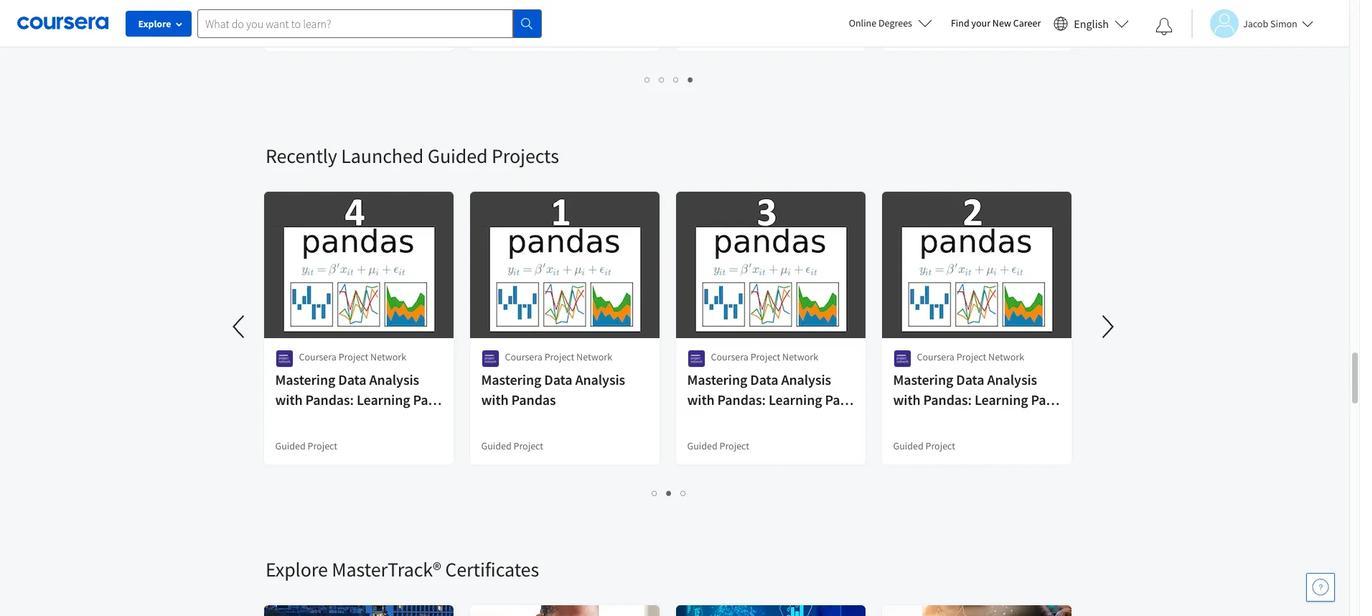 Task type: vqa. For each thing, say whether or not it's contained in the screenshot.
the middle ]
no



Task type: describe. For each thing, give the bounding box(es) containing it.
3 for list in the recently launched guided projects carousel element 3 button
[[681, 486, 687, 500]]

4 button
[[684, 71, 698, 88]]

coursera for mastering data analysis with pandas: learning path part 4
[[299, 350, 337, 363]]

with for mastering data analysis with pandas
[[482, 391, 509, 409]]

part for mastering data analysis with pandas: learning path part 3
[[688, 411, 713, 429]]

pandas: for 4
[[306, 391, 354, 409]]

coursera project network image for mastering data analysis with pandas: learning path part 3
[[688, 350, 706, 368]]

list inside recently launched guided projects carousel element
[[266, 485, 1074, 501]]

mastering data analysis with pandas: learning path part 4
[[276, 371, 442, 429]]

jacob simon
[[1244, 17, 1298, 30]]

data for mastering data analysis with pandas
[[545, 371, 573, 389]]

2 for 3 button related to 2nd list from the bottom of the page
[[660, 73, 665, 86]]

recently launched guided projects
[[266, 143, 559, 169]]

1 course from the left
[[276, 26, 305, 39]]

mastering for mastering data analysis with pandas
[[482, 371, 542, 389]]

3 button for 2nd list from the bottom of the page
[[670, 71, 684, 88]]

part for mastering data analysis with pandas: learning path part 2
[[894, 411, 920, 429]]

pandas: for 2
[[924, 391, 973, 409]]

3 course link from the left
[[881, 0, 1074, 52]]

guided project for mastering data analysis with pandas
[[482, 439, 544, 452]]

guided project for mastering data analysis with pandas: learning path part 4
[[276, 439, 338, 452]]

coursera project network for mastering data analysis with pandas: learning path part 2
[[918, 350, 1025, 363]]

2 for list in the recently launched guided projects carousel element 3 button
[[667, 486, 673, 500]]

What do you want to learn? text field
[[197, 9, 513, 38]]

chevron down image
[[55, 22, 65, 32]]

1 for 2nd list from the bottom of the page
[[645, 73, 651, 86]]

analysis for mastering data analysis with pandas: learning path part 4
[[370, 371, 420, 389]]

mastering data analysis with pandas: learning path part 3
[[688, 371, 854, 429]]

data for mastering data analysis with pandas: learning path part 3
[[751, 371, 779, 389]]

pandas: for 3
[[718, 391, 767, 409]]

1 button for list in the recently launched guided projects carousel element 3 button's 2 button
[[648, 485, 662, 501]]

mastering for mastering data analysis with pandas: learning path part 3
[[688, 371, 748, 389]]

1 course link from the left
[[263, 0, 455, 52]]

3 button for list in the recently launched guided projects carousel element
[[677, 485, 691, 501]]

project up mastering data analysis with pandas: learning path part 3
[[751, 350, 781, 363]]

guided project for mastering data analysis with pandas: learning path part 3
[[688, 439, 750, 452]]

network for mastering data analysis with pandas: learning path part 4
[[371, 350, 407, 363]]

learning for mastering data analysis with pandas: learning path part 4
[[357, 391, 411, 409]]

analysis for mastering data analysis with pandas
[[576, 371, 626, 389]]

coursera project network for mastering data analysis with pandas: learning path part 4
[[299, 350, 407, 363]]

english button
[[1049, 0, 1135, 47]]

data for mastering data analysis with pandas: learning path part 4
[[339, 371, 367, 389]]

explore for explore
[[138, 17, 171, 30]]

learning for mastering data analysis with pandas: learning path part 3
[[769, 391, 823, 409]]

guided project for mastering data analysis with pandas: learning path part 2
[[894, 439, 956, 452]]

online
[[849, 17, 877, 29]]

coursera project network image for mastering data analysis with pandas
[[482, 350, 500, 368]]

with for mastering data analysis with pandas: learning path part 4
[[276, 391, 303, 409]]

2 course from the left
[[482, 26, 511, 39]]

3 for 3 button related to 2nd list from the bottom of the page
[[674, 73, 680, 86]]

with for mastering data analysis with pandas: learning path part 3
[[688, 391, 715, 409]]

next slide image
[[1092, 310, 1126, 344]]

career
[[1014, 17, 1042, 29]]

new
[[993, 17, 1012, 29]]

find your new career
[[951, 17, 1042, 29]]

explore mastertrack® certificates carousel element
[[259, 513, 1084, 616]]

simon
[[1271, 17, 1298, 30]]

coursera image
[[17, 12, 108, 35]]

mastering data analysis with pandas: learning path part 2
[[894, 371, 1060, 429]]

coursera project network for mastering data analysis with pandas
[[506, 350, 613, 363]]

certificado en introducción a la ciencia de datos mastertrack® mastertrack® certificate mastertrack by pontificia universidad católica de chile, image
[[883, 605, 1073, 616]]

learning for mastering data analysis with pandas: learning path part 2
[[975, 391, 1029, 409]]



Task type: locate. For each thing, give the bounding box(es) containing it.
learning inside mastering data analysis with pandas: learning path part 4
[[357, 391, 411, 409]]

1 horizontal spatial 4
[[688, 73, 694, 86]]

guided
[[428, 143, 488, 169], [276, 439, 306, 452], [482, 439, 512, 452], [688, 439, 718, 452], [894, 439, 924, 452]]

path inside mastering data analysis with pandas: learning path part 2
[[1032, 391, 1060, 409]]

projects
[[492, 143, 559, 169]]

recently launched guided projects carousel element
[[223, 100, 1126, 513]]

data for mastering data analysis with pandas: learning path part 2
[[957, 371, 985, 389]]

1 vertical spatial list
[[266, 485, 1074, 501]]

2 analysis from the left
[[576, 371, 626, 389]]

1 with from the left
[[276, 391, 303, 409]]

guided project down mastering data analysis with pandas: learning path part 4
[[276, 439, 338, 452]]

2 coursera project network image from the left
[[688, 350, 706, 368]]

launched
[[341, 143, 424, 169]]

3 pandas: from the left
[[924, 391, 973, 409]]

3 analysis from the left
[[782, 371, 832, 389]]

0 horizontal spatial course link
[[263, 0, 455, 52]]

2 coursera from the left
[[506, 350, 543, 363]]

analysis inside mastering data analysis with pandas: learning path part 3
[[782, 371, 832, 389]]

1 part from the left
[[276, 411, 301, 429]]

project up mastering data analysis with pandas: learning path part 2
[[957, 350, 987, 363]]

path for mastering data analysis with pandas: learning path part 4
[[414, 391, 442, 409]]

4 guided project from the left
[[894, 439, 956, 452]]

learning
[[357, 391, 411, 409], [769, 391, 823, 409], [975, 391, 1029, 409]]

2 horizontal spatial path
[[1032, 391, 1060, 409]]

coursera project network
[[299, 350, 407, 363], [506, 350, 613, 363], [712, 350, 819, 363], [918, 350, 1025, 363]]

explore inside popup button
[[138, 17, 171, 30]]

network up mastering data analysis with pandas: learning path part 4
[[371, 350, 407, 363]]

find your new career link
[[944, 14, 1049, 32]]

guided project down mastering data analysis with pandas: learning path part 3
[[688, 439, 750, 452]]

coursera up mastering data analysis with pandas: learning path part 2
[[918, 350, 955, 363]]

project
[[339, 350, 369, 363], [545, 350, 575, 363], [751, 350, 781, 363], [957, 350, 987, 363], [308, 439, 338, 452], [514, 439, 544, 452], [720, 439, 750, 452], [926, 439, 956, 452]]

4 coursera project network from the left
[[918, 350, 1025, 363]]

data inside mastering data analysis with pandas: learning path part 3
[[751, 371, 779, 389]]

guided for mastering data analysis with pandas: learning path part 2
[[894, 439, 924, 452]]

network for mastering data analysis with pandas
[[577, 350, 613, 363]]

jacob
[[1244, 17, 1269, 30]]

4 coursera from the left
[[918, 350, 955, 363]]

with
[[276, 391, 303, 409], [482, 391, 509, 409], [688, 391, 715, 409], [894, 391, 921, 409]]

1 button inside recently launched guided projects carousel element
[[648, 485, 662, 501]]

coursera project network image for mastering data analysis with pandas: learning path part 2
[[894, 350, 912, 368]]

analysis inside mastering data analysis with pandas: learning path part 2
[[988, 371, 1038, 389]]

2 horizontal spatial 2
[[922, 411, 930, 429]]

coursera up mastering data analysis with pandas: learning path part 3
[[712, 350, 749, 363]]

coursera for mastering data analysis with pandas: learning path part 3
[[712, 350, 749, 363]]

1 horizontal spatial 3
[[681, 486, 687, 500]]

help center image
[[1313, 579, 1330, 596]]

explore mastertrack® certificates
[[266, 557, 539, 582]]

show notifications image
[[1156, 18, 1173, 35]]

network
[[371, 350, 407, 363], [577, 350, 613, 363], [783, 350, 819, 363], [989, 350, 1025, 363]]

0 vertical spatial 3
[[674, 73, 680, 86]]

0 horizontal spatial coursera project network image
[[482, 350, 500, 368]]

analysis inside mastering data analysis with pandas: learning path part 4
[[370, 371, 420, 389]]

1 vertical spatial 3 button
[[677, 485, 691, 501]]

path
[[414, 391, 442, 409], [826, 391, 854, 409], [1032, 391, 1060, 409]]

1 coursera project network image from the left
[[482, 350, 500, 368]]

learning inside mastering data analysis with pandas: learning path part 2
[[975, 391, 1029, 409]]

with inside mastering data analysis with pandas: learning path part 2
[[894, 391, 921, 409]]

course link
[[263, 0, 455, 52], [469, 0, 661, 52], [881, 0, 1074, 52]]

1 horizontal spatial explore
[[266, 557, 328, 582]]

2 horizontal spatial pandas:
[[924, 391, 973, 409]]

certificates
[[445, 557, 539, 582]]

1 mastering from the left
[[276, 371, 336, 389]]

recently
[[266, 143, 337, 169]]

data inside mastering data analysis with pandas
[[545, 371, 573, 389]]

0 vertical spatial 4
[[688, 73, 694, 86]]

1
[[645, 73, 651, 86], [652, 486, 658, 500]]

3 guided project from the left
[[688, 439, 750, 452]]

explore button
[[126, 11, 192, 37]]

2 course link from the left
[[469, 0, 661, 52]]

analysis inside mastering data analysis with pandas
[[576, 371, 626, 389]]

explore for explore mastertrack® certificates
[[266, 557, 328, 582]]

2 horizontal spatial coursera project network image
[[894, 350, 912, 368]]

1 vertical spatial 3
[[716, 411, 724, 429]]

learning inside mastering data analysis with pandas: learning path part 3
[[769, 391, 823, 409]]

guided for mastering data analysis with pandas: learning path part 3
[[688, 439, 718, 452]]

coursera up pandas
[[506, 350, 543, 363]]

guided for mastering data analysis with pandas
[[482, 439, 512, 452]]

1 horizontal spatial part
[[688, 411, 713, 429]]

2 button
[[655, 71, 670, 88], [662, 485, 677, 501]]

1 horizontal spatial 1
[[652, 486, 658, 500]]

0 vertical spatial 1
[[645, 73, 651, 86]]

1 path from the left
[[414, 391, 442, 409]]

pandas
[[512, 391, 557, 409]]

with for mastering data analysis with pandas: learning path part 2
[[894, 391, 921, 409]]

2 mastering from the left
[[482, 371, 542, 389]]

2 horizontal spatial part
[[894, 411, 920, 429]]

online degrees button
[[838, 7, 944, 39]]

2 list from the top
[[266, 485, 1074, 501]]

2 network from the left
[[577, 350, 613, 363]]

network up mastering data analysis with pandas: learning path part 2
[[989, 350, 1025, 363]]

guided project
[[276, 439, 338, 452], [482, 439, 544, 452], [688, 439, 750, 452], [894, 439, 956, 452]]

with inside mastering data analysis with pandas
[[482, 391, 509, 409]]

your
[[972, 17, 991, 29]]

with inside mastering data analysis with pandas: learning path part 3
[[688, 391, 715, 409]]

english
[[1075, 16, 1109, 31]]

2 part from the left
[[688, 411, 713, 429]]

0 horizontal spatial part
[[276, 411, 301, 429]]

2 with from the left
[[482, 391, 509, 409]]

previous slide image
[[223, 310, 257, 344]]

2 path from the left
[[826, 391, 854, 409]]

mastering for mastering data analysis with pandas: learning path part 4
[[276, 371, 336, 389]]

1 learning from the left
[[357, 391, 411, 409]]

0 horizontal spatial path
[[414, 391, 442, 409]]

coursera right coursera project network icon
[[299, 350, 337, 363]]

1 vertical spatial 1 button
[[648, 485, 662, 501]]

mastering inside mastering data analysis with pandas
[[482, 371, 542, 389]]

pandas: inside mastering data analysis with pandas: learning path part 4
[[306, 391, 354, 409]]

mastering inside mastering data analysis with pandas: learning path part 2
[[894, 371, 954, 389]]

2 guided project from the left
[[482, 439, 544, 452]]

coursera for mastering data analysis with pandas
[[506, 350, 543, 363]]

1 button
[[641, 71, 655, 88], [648, 485, 662, 501]]

guided project down mastering data analysis with pandas: learning path part 2
[[894, 439, 956, 452]]

3 network from the left
[[783, 350, 819, 363]]

coursera for mastering data analysis with pandas: learning path part 2
[[918, 350, 955, 363]]

mastertrack®
[[332, 557, 442, 582]]

pandas: inside mastering data analysis with pandas: learning path part 2
[[924, 391, 973, 409]]

3 coursera from the left
[[712, 350, 749, 363]]

1 for list in the recently launched guided projects carousel element
[[652, 486, 658, 500]]

4 mastering from the left
[[894, 371, 954, 389]]

1 horizontal spatial 2
[[667, 486, 673, 500]]

0 vertical spatial list
[[266, 71, 1074, 88]]

data inside mastering data analysis with pandas: learning path part 4
[[339, 371, 367, 389]]

3 coursera project network image from the left
[[894, 350, 912, 368]]

1 vertical spatial 4
[[304, 411, 311, 429]]

2 data from the left
[[545, 371, 573, 389]]

mastering inside mastering data analysis with pandas: learning path part 4
[[276, 371, 336, 389]]

1 network from the left
[[371, 350, 407, 363]]

mastering for mastering data analysis with pandas: learning path part 2
[[894, 371, 954, 389]]

2 vertical spatial 2
[[667, 486, 673, 500]]

guided project down pandas
[[482, 439, 544, 452]]

0 horizontal spatial learning
[[357, 391, 411, 409]]

1 horizontal spatial pandas:
[[718, 391, 767, 409]]

4 inside 4 button
[[688, 73, 694, 86]]

network up mastering data analysis with pandas: learning path part 3
[[783, 350, 819, 363]]

4 data from the left
[[957, 371, 985, 389]]

1 horizontal spatial path
[[826, 391, 854, 409]]

3 course from the left
[[894, 26, 923, 39]]

0 vertical spatial 1 button
[[641, 71, 655, 88]]

project down mastering data analysis with pandas: learning path part 4
[[308, 439, 338, 452]]

1 horizontal spatial course link
[[469, 0, 661, 52]]

mastering
[[276, 371, 336, 389], [482, 371, 542, 389], [688, 371, 748, 389], [894, 371, 954, 389]]

0 vertical spatial 3 button
[[670, 71, 684, 88]]

3 mastering from the left
[[688, 371, 748, 389]]

2 horizontal spatial course
[[894, 26, 923, 39]]

1 list from the top
[[266, 71, 1074, 88]]

1 vertical spatial 2 button
[[662, 485, 677, 501]]

4 network from the left
[[989, 350, 1025, 363]]

0 horizontal spatial 2
[[660, 73, 665, 86]]

1 horizontal spatial learning
[[769, 391, 823, 409]]

1 button for 2 button associated with 3 button related to 2nd list from the bottom of the page
[[641, 71, 655, 88]]

0 vertical spatial explore
[[138, 17, 171, 30]]

path inside mastering data analysis with pandas: learning path part 4
[[414, 391, 442, 409]]

coursera project network up mastering data analysis with pandas
[[506, 350, 613, 363]]

2 pandas: from the left
[[718, 391, 767, 409]]

2
[[660, 73, 665, 86], [922, 411, 930, 429], [667, 486, 673, 500]]

4
[[688, 73, 694, 86], [304, 411, 311, 429]]

2 vertical spatial 3
[[681, 486, 687, 500]]

0 horizontal spatial course
[[276, 26, 305, 39]]

3 inside mastering data analysis with pandas: learning path part 3
[[716, 411, 724, 429]]

2 learning from the left
[[769, 391, 823, 409]]

3
[[674, 73, 680, 86], [716, 411, 724, 429], [681, 486, 687, 500]]

1 data from the left
[[339, 371, 367, 389]]

part for mastering data analysis with pandas: learning path part 4
[[276, 411, 301, 429]]

0 vertical spatial 2
[[660, 73, 665, 86]]

analysis for mastering data analysis with pandas: learning path part 3
[[782, 371, 832, 389]]

3 path from the left
[[1032, 391, 1060, 409]]

analysis
[[370, 371, 420, 389], [576, 371, 626, 389], [782, 371, 832, 389], [988, 371, 1038, 389]]

project up mastering data analysis with pandas: learning path part 4
[[339, 350, 369, 363]]

pandas: inside mastering data analysis with pandas: learning path part 3
[[718, 391, 767, 409]]

mastering data analysis with pandas
[[482, 371, 626, 409]]

project down pandas
[[514, 439, 544, 452]]

path for mastering data analysis with pandas: learning path part 2
[[1032, 391, 1060, 409]]

0 horizontal spatial 4
[[304, 411, 311, 429]]

2 horizontal spatial learning
[[975, 391, 1029, 409]]

0 vertical spatial 2 button
[[655, 71, 670, 88]]

3 data from the left
[[751, 371, 779, 389]]

part inside mastering data analysis with pandas: learning path part 4
[[276, 411, 301, 429]]

part
[[276, 411, 301, 429], [688, 411, 713, 429], [894, 411, 920, 429]]

coursera project network image
[[276, 350, 294, 368]]

2 inside mastering data analysis with pandas: learning path part 2
[[922, 411, 930, 429]]

4 analysis from the left
[[988, 371, 1038, 389]]

coursera project network up mastering data analysis with pandas: learning path part 2
[[918, 350, 1025, 363]]

2 horizontal spatial 3
[[716, 411, 724, 429]]

project down mastering data analysis with pandas: learning path part 2
[[926, 439, 956, 452]]

2 coursera project network from the left
[[506, 350, 613, 363]]

coursera project network up mastering data analysis with pandas: learning path part 4
[[299, 350, 407, 363]]

data inside mastering data analysis with pandas: learning path part 2
[[957, 371, 985, 389]]

1 horizontal spatial course
[[482, 26, 511, 39]]

3 coursera project network from the left
[[712, 350, 819, 363]]

jacob simon button
[[1192, 9, 1314, 38]]

network up mastering data analysis with pandas
[[577, 350, 613, 363]]

4 with from the left
[[894, 391, 921, 409]]

degrees
[[879, 17, 913, 29]]

coursera project network up mastering data analysis with pandas: learning path part 3
[[712, 350, 819, 363]]

data
[[339, 371, 367, 389], [545, 371, 573, 389], [751, 371, 779, 389], [957, 371, 985, 389]]

1 vertical spatial explore
[[266, 557, 328, 582]]

with inside mastering data analysis with pandas: learning path part 4
[[276, 391, 303, 409]]

0 horizontal spatial explore
[[138, 17, 171, 30]]

2 horizontal spatial course link
[[881, 0, 1074, 52]]

3 button
[[670, 71, 684, 88], [677, 485, 691, 501]]

project down mastering data analysis with pandas: learning path part 3
[[720, 439, 750, 452]]

list
[[266, 71, 1074, 88], [266, 485, 1074, 501]]

1 analysis from the left
[[370, 371, 420, 389]]

3 learning from the left
[[975, 391, 1029, 409]]

1 vertical spatial 2
[[922, 411, 930, 429]]

part inside mastering data analysis with pandas: learning path part 3
[[688, 411, 713, 429]]

mastering inside mastering data analysis with pandas: learning path part 3
[[688, 371, 748, 389]]

path inside mastering data analysis with pandas: learning path part 3
[[826, 391, 854, 409]]

network for mastering data analysis with pandas: learning path part 3
[[783, 350, 819, 363]]

ai and machine learning mastertrack® certificate mastertrack by arizona state university, image
[[470, 605, 661, 616]]

1 coursera project network from the left
[[299, 350, 407, 363]]

coursera
[[299, 350, 337, 363], [506, 350, 543, 363], [712, 350, 749, 363], [918, 350, 955, 363]]

analítica de datos: visualización, predicción y toma de decisiones programa de certificado mastertrack® mastertrack by universidad de los andes, image
[[264, 605, 455, 616]]

coursera project network image
[[482, 350, 500, 368], [688, 350, 706, 368], [894, 350, 912, 368]]

1 horizontal spatial coursera project network image
[[688, 350, 706, 368]]

0 horizontal spatial pandas:
[[306, 391, 354, 409]]

1 vertical spatial 1
[[652, 486, 658, 500]]

pandas:
[[306, 391, 354, 409], [718, 391, 767, 409], [924, 391, 973, 409]]

2 button for list in the recently launched guided projects carousel element 3 button
[[662, 485, 677, 501]]

course
[[276, 26, 305, 39], [482, 26, 511, 39], [894, 26, 923, 39]]

0 horizontal spatial 3
[[674, 73, 680, 86]]

network for mastering data analysis with pandas: learning path part 2
[[989, 350, 1025, 363]]

analysis for mastering data analysis with pandas: learning path part 2
[[988, 371, 1038, 389]]

certificado en modelos analíticos para la toma de decisiones de negocio mastertrack® certificate mastertrack by pontificia universidad católica de chile, image
[[676, 605, 867, 616]]

1 coursera from the left
[[299, 350, 337, 363]]

3 part from the left
[[894, 411, 920, 429]]

3 with from the left
[[688, 391, 715, 409]]

find
[[951, 17, 970, 29]]

1 guided project from the left
[[276, 439, 338, 452]]

2 button for 3 button related to 2nd list from the bottom of the page
[[655, 71, 670, 88]]

path for mastering data analysis with pandas: learning path part 3
[[826, 391, 854, 409]]

guided for mastering data analysis with pandas: learning path part 4
[[276, 439, 306, 452]]

4 inside mastering data analysis with pandas: learning path part 4
[[304, 411, 311, 429]]

None search field
[[197, 9, 542, 38]]

coursera project network for mastering data analysis with pandas: learning path part 3
[[712, 350, 819, 363]]

online degrees
[[849, 17, 913, 29]]

1 inside recently launched guided projects carousel element
[[652, 486, 658, 500]]

0 horizontal spatial 1
[[645, 73, 651, 86]]

1 pandas: from the left
[[306, 391, 354, 409]]

part inside mastering data analysis with pandas: learning path part 2
[[894, 411, 920, 429]]

explore
[[138, 17, 171, 30], [266, 557, 328, 582]]

project up mastering data analysis with pandas
[[545, 350, 575, 363]]



